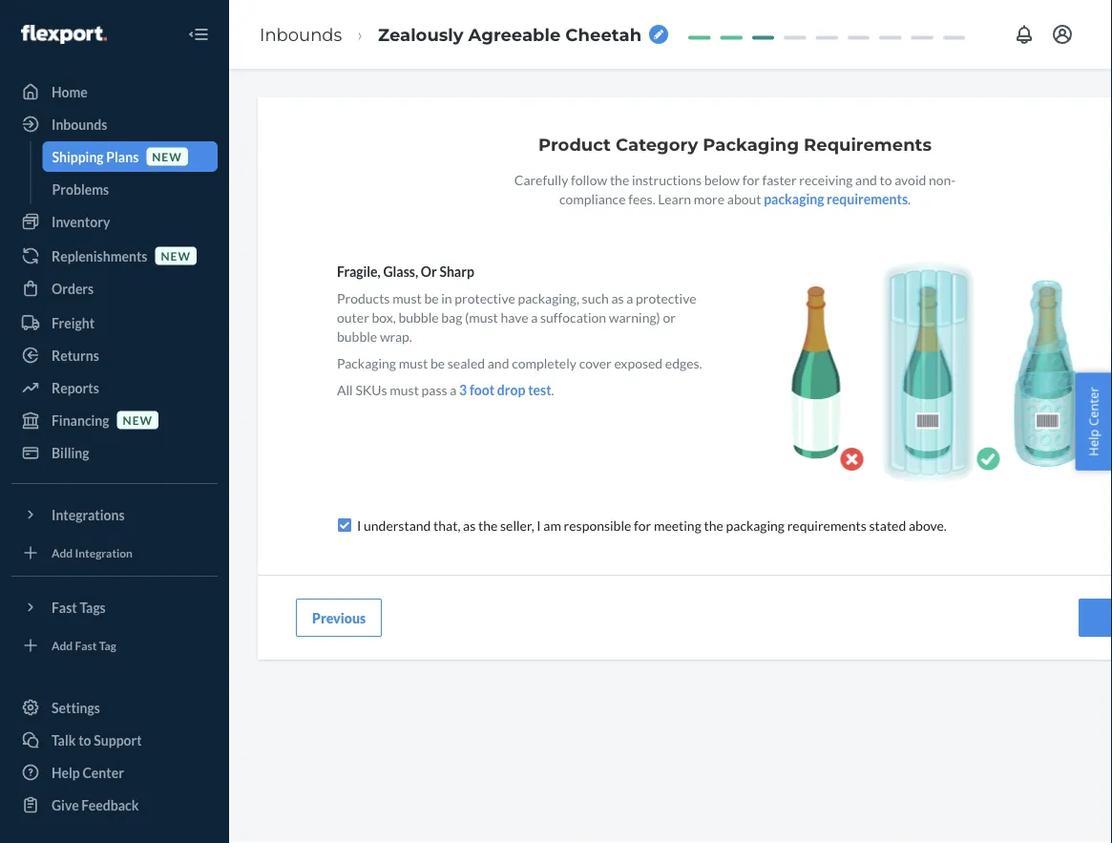 Task type: describe. For each thing, give the bounding box(es) containing it.
1 vertical spatial packaging
[[337, 355, 396, 371]]

above.
[[909, 517, 947, 533]]

carefully follow the instructions below for faster receiving and to avoid non- compliance fees. learn more about
[[515, 171, 956, 207]]

1 vertical spatial packaging
[[727, 517, 785, 533]]

3 foot drop test button
[[460, 380, 552, 399]]

all skus must pass a 3 foot drop test .
[[337, 381, 555, 398]]

products must be in protective packaging, such as a protective outer box, bubble bag (must have a suffocation warning) or bubble wrap.
[[337, 290, 697, 344]]

add fast tag
[[52, 639, 116, 652]]

follow
[[571, 171, 608, 188]]

orders
[[52, 280, 94, 297]]

freight link
[[11, 308, 218, 338]]

freight
[[52, 315, 95, 331]]

zealously
[[378, 24, 464, 45]]

outer
[[337, 309, 369, 325]]

2 vertical spatial a
[[450, 381, 457, 398]]

as inside the products must be in protective packaging, such as a protective outer box, bubble bag (must have a suffocation warning) or bubble wrap.
[[612, 290, 624, 306]]

inbounds inside breadcrumbs navigation
[[260, 24, 342, 45]]

avoid
[[895, 171, 927, 188]]

billing link
[[11, 438, 218, 468]]

packaging,
[[518, 290, 580, 306]]

cover
[[579, 355, 612, 371]]

(must
[[465, 309, 498, 325]]

0 horizontal spatial .
[[552, 381, 555, 398]]

fees.
[[629, 190, 656, 207]]

carefully
[[515, 171, 569, 188]]

home link
[[11, 76, 218, 107]]

pencil alt image
[[654, 30, 664, 39]]

to inside carefully follow the instructions below for faster receiving and to avoid non- compliance fees. learn more about
[[880, 171, 893, 188]]

settings
[[52, 700, 100, 716]]

bag
[[442, 309, 463, 325]]

box,
[[372, 309, 396, 325]]

0 vertical spatial packaging
[[764, 190, 825, 207]]

1 i from the left
[[357, 517, 361, 533]]

1 vertical spatial inbounds link
[[11, 109, 218, 139]]

learn
[[658, 190, 692, 207]]

0 horizontal spatial help center
[[52, 765, 124, 781]]

breadcrumbs navigation
[[245, 7, 684, 62]]

3
[[460, 381, 467, 398]]

shipping
[[52, 149, 104, 165]]

1 protective from the left
[[455, 290, 516, 306]]

give feedback
[[52, 797, 139, 813]]

non-
[[929, 171, 956, 188]]

compliance
[[560, 190, 626, 207]]

problems link
[[43, 174, 218, 204]]

0 horizontal spatial as
[[463, 517, 476, 533]]

feedback
[[82, 797, 139, 813]]

about
[[728, 190, 762, 207]]

returns
[[52, 347, 99, 363]]

that,
[[434, 517, 461, 533]]

close navigation image
[[187, 23, 210, 46]]

inventory link
[[11, 206, 218, 237]]

1 vertical spatial fast
[[75, 639, 97, 652]]

inbounds link inside breadcrumbs navigation
[[260, 24, 342, 45]]

pass
[[422, 381, 448, 398]]

give
[[52, 797, 79, 813]]

returns link
[[11, 340, 218, 371]]

for inside carefully follow the instructions below for faster receiving and to avoid non- compliance fees. learn more about
[[743, 171, 760, 188]]

fragile, glass, or sharp
[[337, 263, 475, 279]]

integrations
[[52, 507, 125, 523]]

inventory
[[52, 214, 110, 230]]

previous button
[[296, 599, 382, 637]]

talk to support button
[[11, 725, 218, 756]]

category
[[616, 134, 699, 155]]

0 vertical spatial or
[[421, 263, 437, 279]]

tag
[[99, 639, 116, 652]]

responsible
[[564, 517, 632, 533]]

am
[[544, 517, 562, 533]]

0 vertical spatial requirements
[[827, 190, 908, 207]]

product category packaging requirements
[[539, 134, 932, 155]]

replenishments
[[52, 248, 148, 264]]

exposed
[[615, 355, 663, 371]]

0 vertical spatial a
[[627, 290, 634, 306]]

products
[[337, 290, 390, 306]]

2 vertical spatial must
[[390, 381, 419, 398]]

be for sealed
[[431, 355, 445, 371]]

open account menu image
[[1052, 23, 1075, 46]]

packaging must be sealed and completely cover exposed edges.
[[337, 355, 703, 371]]

zealously agreeable cheetah
[[378, 24, 642, 45]]

support
[[94, 732, 142, 748]]

talk
[[52, 732, 76, 748]]

foot
[[470, 381, 495, 398]]

1 vertical spatial for
[[634, 517, 652, 533]]

stated
[[870, 517, 907, 533]]

home
[[52, 84, 88, 100]]

1 vertical spatial a
[[531, 309, 538, 325]]

reports link
[[11, 373, 218, 403]]

plans
[[106, 149, 139, 165]]

help inside button
[[1086, 429, 1103, 456]]

below
[[705, 171, 740, 188]]

fast tags
[[52, 599, 106, 616]]

skus
[[356, 381, 387, 398]]

faster
[[763, 171, 797, 188]]

drop
[[498, 381, 526, 398]]

shipping plans
[[52, 149, 139, 165]]

warning)
[[609, 309, 661, 325]]

instructions
[[632, 171, 702, 188]]

0 horizontal spatial center
[[83, 765, 124, 781]]

add fast tag link
[[11, 630, 218, 661]]

integration
[[75, 546, 133, 560]]

problems
[[52, 181, 109, 197]]

new for replenishments
[[161, 249, 191, 263]]



Task type: locate. For each thing, give the bounding box(es) containing it.
understand
[[364, 517, 431, 533]]

sealed
[[448, 355, 485, 371]]

the right meeting
[[705, 517, 724, 533]]

1 horizontal spatial and
[[856, 171, 878, 188]]

open notifications image
[[1014, 23, 1036, 46]]

to inside button
[[78, 732, 91, 748]]

packaging requirements button
[[764, 189, 908, 208]]

0 vertical spatial fast
[[52, 599, 77, 616]]

a left 3
[[450, 381, 457, 398]]

add left integration
[[52, 546, 73, 560]]

must for products
[[393, 290, 422, 306]]

1 vertical spatial center
[[83, 765, 124, 781]]

be for in
[[425, 290, 439, 306]]

requirements down receiving on the top
[[827, 190, 908, 207]]

2 add from the top
[[52, 639, 73, 652]]

2 horizontal spatial a
[[627, 290, 634, 306]]

1 vertical spatial and
[[488, 355, 510, 371]]

and
[[856, 171, 878, 188], [488, 355, 510, 371]]

0 horizontal spatial for
[[634, 517, 652, 533]]

new right plans
[[152, 149, 182, 163]]

packaging
[[764, 190, 825, 207], [727, 517, 785, 533]]

help
[[1086, 429, 1103, 456], [52, 765, 80, 781]]

seller,
[[501, 517, 535, 533]]

must inside the products must be in protective packaging, such as a protective outer box, bubble bag (must have a suffocation warning) or bubble wrap.
[[393, 290, 422, 306]]

for up about
[[743, 171, 760, 188]]

or left sharp
[[421, 263, 437, 279]]

1 vertical spatial to
[[78, 732, 91, 748]]

give feedback button
[[11, 790, 218, 821]]

1 vertical spatial as
[[463, 517, 476, 533]]

requirements left stated
[[788, 517, 867, 533]]

1 horizontal spatial inbounds link
[[260, 24, 342, 45]]

packaging up skus
[[337, 355, 396, 371]]

help center button
[[1076, 373, 1113, 471]]

previous
[[312, 610, 366, 626]]

new for shipping plans
[[152, 149, 182, 163]]

packaging right meeting
[[727, 517, 785, 533]]

tags
[[80, 599, 106, 616]]

must down wrap.
[[399, 355, 428, 371]]

0 horizontal spatial bubble
[[337, 328, 378, 344]]

fast left tags
[[52, 599, 77, 616]]

the inside carefully follow the instructions below for faster receiving and to avoid non- compliance fees. learn more about
[[610, 171, 630, 188]]

1 horizontal spatial inbounds
[[260, 24, 342, 45]]

for
[[743, 171, 760, 188], [634, 517, 652, 533]]

add for add integration
[[52, 546, 73, 560]]

new up the orders link
[[161, 249, 191, 263]]

1 vertical spatial help center
[[52, 765, 124, 781]]

as right such
[[612, 290, 624, 306]]

i right check square image
[[357, 517, 361, 533]]

0 horizontal spatial to
[[78, 732, 91, 748]]

billing
[[52, 445, 89, 461]]

or inside the products must be in protective packaging, such as a protective outer box, bubble bag (must have a suffocation warning) or bubble wrap.
[[663, 309, 676, 325]]

0 vertical spatial .
[[908, 190, 911, 207]]

or right warning)
[[663, 309, 676, 325]]

2 i from the left
[[537, 517, 541, 533]]

be inside the products must be in protective packaging, such as a protective outer box, bubble bag (must have a suffocation warning) or bubble wrap.
[[425, 290, 439, 306]]

protective up warning)
[[636, 290, 697, 306]]

i
[[357, 517, 361, 533], [537, 517, 541, 533]]

1 vertical spatial .
[[552, 381, 555, 398]]

0 vertical spatial inbounds link
[[260, 24, 342, 45]]

must down fragile, glass, or sharp
[[393, 290, 422, 306]]

and up 3 foot drop test "button"
[[488, 355, 510, 371]]

suffocation
[[541, 309, 607, 325]]

a up warning)
[[627, 290, 634, 306]]

wrap.
[[380, 328, 412, 344]]

sharp
[[440, 263, 475, 279]]

add integration
[[52, 546, 133, 560]]

be left in
[[425, 290, 439, 306]]

such
[[582, 290, 609, 306]]

1 horizontal spatial center
[[1086, 387, 1103, 426]]

packaging down faster
[[764, 190, 825, 207]]

as right that,
[[463, 517, 476, 533]]

0 vertical spatial to
[[880, 171, 893, 188]]

0 vertical spatial help
[[1086, 429, 1103, 456]]

1 horizontal spatial i
[[537, 517, 541, 533]]

1 horizontal spatial .
[[908, 190, 911, 207]]

as
[[612, 290, 624, 306], [463, 517, 476, 533]]

0 vertical spatial add
[[52, 546, 73, 560]]

0 vertical spatial and
[[856, 171, 878, 188]]

test
[[528, 381, 552, 398]]

must for packaging
[[399, 355, 428, 371]]

1 horizontal spatial packaging
[[703, 134, 800, 155]]

1 horizontal spatial or
[[663, 309, 676, 325]]

the
[[610, 171, 630, 188], [479, 517, 498, 533], [705, 517, 724, 533]]

and down requirements
[[856, 171, 878, 188]]

add for add fast tag
[[52, 639, 73, 652]]

1 horizontal spatial as
[[612, 290, 624, 306]]

be
[[425, 290, 439, 306], [431, 355, 445, 371]]

completely
[[512, 355, 577, 371]]

talk to support
[[52, 732, 142, 748]]

financing
[[52, 412, 109, 428]]

0 horizontal spatial inbounds link
[[11, 109, 218, 139]]

0 horizontal spatial packaging
[[337, 355, 396, 371]]

new for financing
[[123, 413, 153, 427]]

help center inside button
[[1086, 387, 1103, 456]]

1 vertical spatial help
[[52, 765, 80, 781]]

integrations button
[[11, 500, 218, 530]]

1 vertical spatial be
[[431, 355, 445, 371]]

protective up (must
[[455, 290, 516, 306]]

requirements
[[827, 190, 908, 207], [788, 517, 867, 533]]

0 vertical spatial new
[[152, 149, 182, 163]]

a right have
[[531, 309, 538, 325]]

i left am
[[537, 517, 541, 533]]

0 horizontal spatial the
[[479, 517, 498, 533]]

0 horizontal spatial help
[[52, 765, 80, 781]]

0 vertical spatial as
[[612, 290, 624, 306]]

2 vertical spatial new
[[123, 413, 153, 427]]

to right talk
[[78, 732, 91, 748]]

0 horizontal spatial protective
[[455, 290, 516, 306]]

1 horizontal spatial help center
[[1086, 387, 1103, 456]]

1 horizontal spatial help
[[1086, 429, 1103, 456]]

0 vertical spatial packaging
[[703, 134, 800, 155]]

.
[[908, 190, 911, 207], [552, 381, 555, 398]]

0 vertical spatial must
[[393, 290, 422, 306]]

fast left the tag
[[75, 639, 97, 652]]

product
[[539, 134, 611, 155]]

packaging up faster
[[703, 134, 800, 155]]

. down completely
[[552, 381, 555, 398]]

bubble up wrap.
[[399, 309, 439, 325]]

the left seller,
[[479, 517, 498, 533]]

must
[[393, 290, 422, 306], [399, 355, 428, 371], [390, 381, 419, 398]]

0 vertical spatial be
[[425, 290, 439, 306]]

2 protective from the left
[[636, 290, 697, 306]]

1 vertical spatial requirements
[[788, 517, 867, 533]]

inbounds link
[[260, 24, 342, 45], [11, 109, 218, 139]]

1 vertical spatial must
[[399, 355, 428, 371]]

1 horizontal spatial to
[[880, 171, 893, 188]]

1 add from the top
[[52, 546, 73, 560]]

1 horizontal spatial bubble
[[399, 309, 439, 325]]

all
[[337, 381, 353, 398]]

more
[[694, 190, 725, 207]]

0 horizontal spatial and
[[488, 355, 510, 371]]

inbounds
[[260, 24, 342, 45], [52, 116, 107, 132]]

agreeable
[[469, 24, 561, 45]]

for left meeting
[[634, 517, 652, 533]]

help center
[[1086, 387, 1103, 456], [52, 765, 124, 781]]

the up fees.
[[610, 171, 630, 188]]

0 vertical spatial bubble
[[399, 309, 439, 325]]

0 horizontal spatial inbounds
[[52, 116, 107, 132]]

0 vertical spatial inbounds
[[260, 24, 342, 45]]

have
[[501, 309, 529, 325]]

1 vertical spatial bubble
[[337, 328, 378, 344]]

settings link
[[11, 693, 218, 723]]

0 vertical spatial help center
[[1086, 387, 1103, 456]]

0 horizontal spatial a
[[450, 381, 457, 398]]

add down fast tags
[[52, 639, 73, 652]]

center inside button
[[1086, 387, 1103, 426]]

must left pass
[[390, 381, 419, 398]]

edges.
[[666, 355, 703, 371]]

check square image
[[337, 518, 352, 533]]

and inside carefully follow the instructions below for faster receiving and to avoid non- compliance fees. learn more about
[[856, 171, 878, 188]]

i understand that, as the seller, i am responsible for meeting the packaging requirements stated above.
[[357, 517, 947, 533]]

protective
[[455, 290, 516, 306], [636, 290, 697, 306]]

1 vertical spatial new
[[161, 249, 191, 263]]

bubble down outer
[[337, 328, 378, 344]]

. down avoid
[[908, 190, 911, 207]]

in
[[442, 290, 452, 306]]

add
[[52, 546, 73, 560], [52, 639, 73, 652]]

new down "reports" link
[[123, 413, 153, 427]]

reports
[[52, 380, 99, 396]]

flexport logo image
[[21, 25, 107, 44]]

meeting
[[654, 517, 702, 533]]

bubble
[[399, 309, 439, 325], [337, 328, 378, 344]]

1 horizontal spatial the
[[610, 171, 630, 188]]

0 horizontal spatial i
[[357, 517, 361, 533]]

1 vertical spatial or
[[663, 309, 676, 325]]

1 horizontal spatial for
[[743, 171, 760, 188]]

0 vertical spatial for
[[743, 171, 760, 188]]

0 vertical spatial center
[[1086, 387, 1103, 426]]

center
[[1086, 387, 1103, 426], [83, 765, 124, 781]]

fast tags button
[[11, 592, 218, 623]]

receiving
[[800, 171, 853, 188]]

1 horizontal spatial a
[[531, 309, 538, 325]]

1 horizontal spatial protective
[[636, 290, 697, 306]]

be up pass
[[431, 355, 445, 371]]

2 horizontal spatial the
[[705, 517, 724, 533]]

0 horizontal spatial or
[[421, 263, 437, 279]]

orders link
[[11, 273, 218, 304]]

packaging requirements .
[[764, 190, 911, 207]]

fast inside dropdown button
[[52, 599, 77, 616]]

1 vertical spatial add
[[52, 639, 73, 652]]

1 vertical spatial inbounds
[[52, 116, 107, 132]]

to left avoid
[[880, 171, 893, 188]]

help center link
[[11, 758, 218, 788]]

new
[[152, 149, 182, 163], [161, 249, 191, 263], [123, 413, 153, 427]]

add integration link
[[11, 538, 218, 568]]



Task type: vqa. For each thing, say whether or not it's contained in the screenshot.
the leftmost protective
yes



